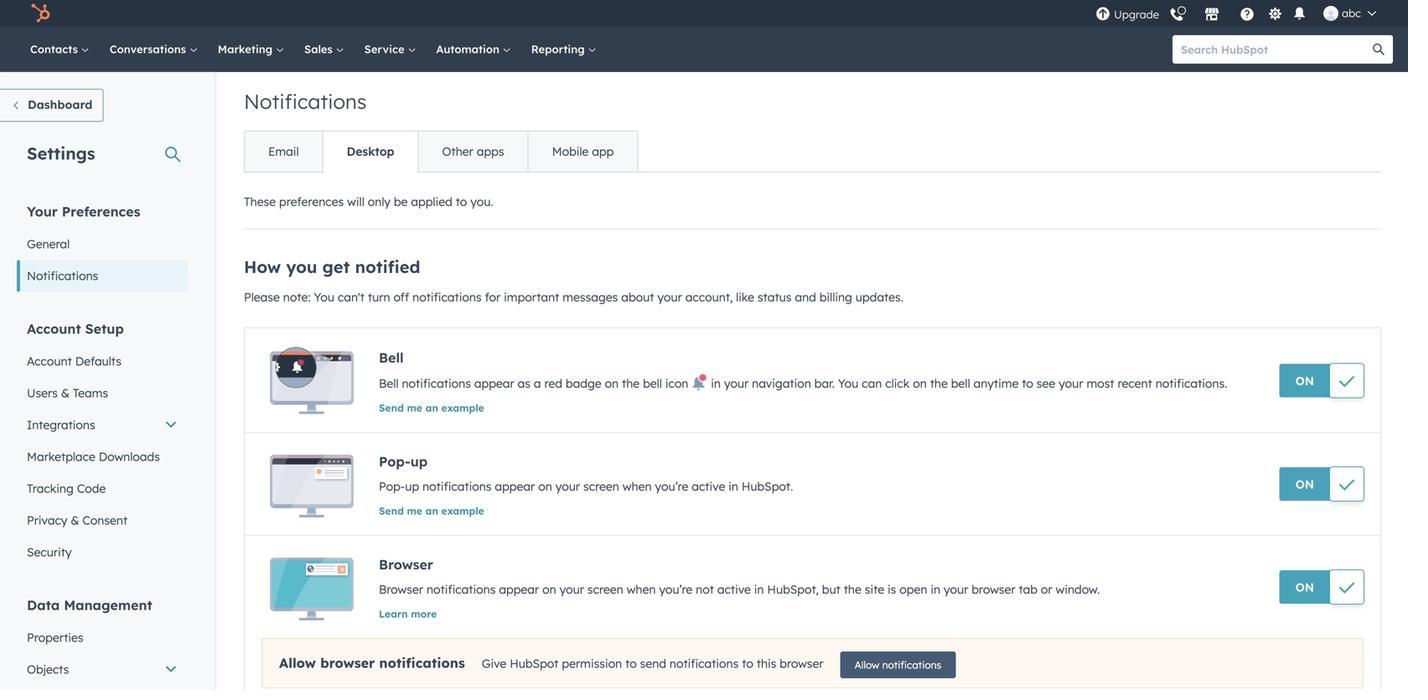 Task type: locate. For each thing, give the bounding box(es) containing it.
can't
[[338, 290, 365, 305]]

account inside account defaults link
[[27, 354, 72, 369]]

active right not
[[717, 583, 751, 597]]

me for bell
[[407, 402, 422, 415]]

0 vertical spatial &
[[61, 386, 70, 401]]

1 send from the top
[[379, 402, 404, 415]]

more
[[411, 608, 437, 621]]

defaults
[[75, 354, 122, 369]]

notifications down general
[[27, 269, 98, 283]]

2 browser from the top
[[379, 583, 423, 597]]

on
[[1296, 374, 1314, 389], [1296, 477, 1314, 492], [1296, 580, 1314, 595]]

bell
[[379, 350, 404, 366], [379, 376, 399, 391]]

mobile app
[[552, 144, 614, 159]]

pop- for pop-up
[[379, 453, 410, 470]]

0 vertical spatial on
[[1296, 374, 1314, 389]]

account defaults
[[27, 354, 122, 369]]

pop-
[[379, 453, 410, 470], [379, 479, 405, 494]]

1 example from the top
[[441, 402, 484, 415]]

the
[[622, 376, 640, 391], [930, 376, 948, 391], [844, 583, 862, 597]]

a
[[534, 376, 541, 391]]

up
[[410, 453, 428, 470], [405, 479, 419, 494]]

0 vertical spatial account
[[27, 321, 81, 337]]

2 horizontal spatial the
[[930, 376, 948, 391]]

to
[[456, 194, 467, 209], [1022, 376, 1033, 391], [625, 657, 637, 672], [742, 657, 753, 672]]

the right but
[[844, 583, 862, 597]]

2 an from the top
[[426, 505, 438, 518]]

1 bell from the top
[[379, 350, 404, 366]]

notifications down 'sales'
[[244, 89, 367, 114]]

status
[[758, 290, 792, 305]]

2 me from the top
[[407, 505, 422, 518]]

search button
[[1365, 35, 1393, 64]]

account up account defaults on the left bottom of page
[[27, 321, 81, 337]]

on for browser
[[1296, 580, 1314, 595]]

active left hubspot.
[[692, 479, 725, 494]]

menu containing abc
[[1094, 0, 1388, 27]]

1 send me an example button from the top
[[379, 402, 484, 415]]

0 vertical spatial you
[[314, 290, 334, 305]]

appear
[[474, 376, 514, 391], [495, 479, 535, 494], [499, 583, 539, 597]]

bell left anytime
[[951, 376, 970, 391]]

0 vertical spatial me
[[407, 402, 422, 415]]

0 vertical spatial up
[[410, 453, 428, 470]]

& right privacy
[[71, 513, 79, 528]]

1 vertical spatial bell
[[379, 376, 399, 391]]

0 vertical spatial an
[[426, 402, 438, 415]]

the left the icon
[[622, 376, 640, 391]]

1 horizontal spatial &
[[71, 513, 79, 528]]

badge
[[566, 376, 602, 391]]

pop- for pop-up notifications appear on your screen when you're active in hubspot.
[[379, 479, 405, 494]]

objects button
[[17, 654, 188, 686]]

2 send from the top
[[379, 505, 404, 518]]

allow notifications
[[855, 659, 942, 672]]

notifications
[[413, 290, 482, 305], [402, 376, 471, 391], [423, 479, 492, 494], [427, 583, 496, 597], [379, 655, 465, 672], [670, 657, 739, 672], [882, 659, 942, 672]]

1 on from the top
[[1296, 374, 1314, 389]]

1 pop- from the top
[[379, 453, 410, 470]]

hubspot.
[[742, 479, 793, 494]]

0 vertical spatial active
[[692, 479, 725, 494]]

send me an example down pop-up
[[379, 505, 484, 518]]

1 send me an example from the top
[[379, 402, 484, 415]]

0 horizontal spatial browser
[[320, 655, 375, 672]]

learn more
[[379, 608, 437, 621]]

for
[[485, 290, 501, 305]]

0 vertical spatial browser
[[379, 557, 433, 573]]

off
[[394, 290, 409, 305]]

1 horizontal spatial the
[[844, 583, 862, 597]]

red
[[544, 376, 562, 391]]

you
[[314, 290, 334, 305], [838, 376, 859, 391]]

2 bell from the top
[[379, 376, 399, 391]]

1 horizontal spatial notifications
[[244, 89, 367, 114]]

2 vertical spatial appear
[[499, 583, 539, 597]]

1 vertical spatial example
[[441, 505, 484, 518]]

browser notifications appear on your screen when you're not active in hubspot, but the site is open in your browser tab or window.
[[379, 583, 1100, 597]]

screen
[[583, 479, 619, 494], [588, 583, 623, 597]]

your
[[657, 290, 682, 305], [724, 376, 749, 391], [1059, 376, 1083, 391], [555, 479, 580, 494], [560, 583, 584, 597], [944, 583, 968, 597]]

2 send me an example from the top
[[379, 505, 484, 518]]

send down pop-up
[[379, 505, 404, 518]]

not
[[696, 583, 714, 597]]

2 send me an example button from the top
[[379, 505, 484, 518]]

menu
[[1094, 0, 1388, 27]]

other apps button
[[418, 132, 528, 172]]

contacts link
[[20, 27, 100, 72]]

0 horizontal spatial you
[[314, 290, 334, 305]]

0 vertical spatial send
[[379, 402, 404, 415]]

settings link
[[1265, 5, 1286, 22]]

& right users
[[61, 386, 70, 401]]

consent
[[82, 513, 128, 528]]

learn more button
[[379, 607, 437, 622]]

navigation
[[244, 131, 638, 173]]

1 vertical spatial an
[[426, 505, 438, 518]]

send me an example up pop-up
[[379, 402, 484, 415]]

upgrade
[[1114, 8, 1159, 21]]

me down pop-up
[[407, 505, 422, 518]]

1 account from the top
[[27, 321, 81, 337]]

hubspot link
[[20, 3, 63, 23]]

calling icon button
[[1163, 1, 1191, 26]]

notifications image
[[1292, 7, 1307, 22]]

messages
[[563, 290, 618, 305]]

browser for browser
[[379, 557, 433, 573]]

&
[[61, 386, 70, 401], [71, 513, 79, 528]]

properties link
[[17, 622, 188, 654]]

in
[[711, 376, 721, 391], [729, 479, 738, 494], [754, 583, 764, 597], [931, 583, 941, 597]]

0 horizontal spatial notifications
[[27, 269, 98, 283]]

bell down off
[[379, 350, 404, 366]]

the for badge
[[622, 376, 640, 391]]

2 pop- from the top
[[379, 479, 405, 494]]

1 horizontal spatial you
[[838, 376, 859, 391]]

account setup
[[27, 321, 124, 337]]

0 vertical spatial example
[[441, 402, 484, 415]]

0 vertical spatial bell
[[379, 350, 404, 366]]

an
[[426, 402, 438, 415], [426, 505, 438, 518]]

0 horizontal spatial the
[[622, 376, 640, 391]]

1 horizontal spatial bell
[[951, 376, 970, 391]]

can
[[862, 376, 882, 391]]

1 vertical spatial me
[[407, 505, 422, 518]]

send me an example button up pop-up
[[379, 402, 484, 415]]

1 vertical spatial send me an example
[[379, 505, 484, 518]]

& for privacy
[[71, 513, 79, 528]]

1 horizontal spatial allow
[[855, 659, 880, 672]]

0 horizontal spatial allow
[[279, 655, 316, 672]]

account for account defaults
[[27, 354, 72, 369]]

in right open
[[931, 583, 941, 597]]

0 horizontal spatial bell
[[643, 376, 662, 391]]

to left this in the right of the page
[[742, 657, 753, 672]]

1 vertical spatial up
[[405, 479, 419, 494]]

0 horizontal spatial &
[[61, 386, 70, 401]]

search image
[[1373, 44, 1385, 55]]

an down pop-up
[[426, 505, 438, 518]]

1 vertical spatial send
[[379, 505, 404, 518]]

turn
[[368, 290, 390, 305]]

1 vertical spatial active
[[717, 583, 751, 597]]

& for users
[[61, 386, 70, 401]]

you left can
[[838, 376, 859, 391]]

1 vertical spatial on
[[1296, 477, 1314, 492]]

1 vertical spatial you
[[838, 376, 859, 391]]

on for pop-up
[[1296, 477, 1314, 492]]

send up pop-up
[[379, 402, 404, 415]]

gary orlando image
[[1324, 6, 1339, 21]]

you left can't
[[314, 290, 334, 305]]

teams
[[73, 386, 108, 401]]

downloads
[[99, 450, 160, 464]]

you
[[286, 256, 317, 277]]

1 vertical spatial account
[[27, 354, 72, 369]]

notifications
[[244, 89, 367, 114], [27, 269, 98, 283]]

app
[[592, 144, 614, 159]]

bell left the icon
[[643, 376, 662, 391]]

1 bell from the left
[[643, 376, 662, 391]]

integrations button
[[17, 409, 188, 441]]

1 me from the top
[[407, 402, 422, 415]]

tab
[[1019, 583, 1038, 597]]

0 vertical spatial send me an example button
[[379, 402, 484, 415]]

anytime
[[974, 376, 1019, 391]]

0 vertical spatial pop-
[[379, 453, 410, 470]]

or
[[1041, 583, 1053, 597]]

service
[[364, 42, 408, 56]]

allow for allow notifications
[[855, 659, 880, 672]]

3 on from the top
[[1296, 580, 1314, 595]]

1 vertical spatial pop-
[[379, 479, 405, 494]]

active for pop-up
[[692, 479, 725, 494]]

1 an from the top
[[426, 402, 438, 415]]

browser
[[379, 557, 433, 573], [379, 583, 423, 597]]

mobile
[[552, 144, 589, 159]]

up for pop-up
[[410, 453, 428, 470]]

1 browser from the top
[[379, 557, 433, 573]]

the for click
[[930, 376, 948, 391]]

bell up pop-up
[[379, 376, 399, 391]]

2 on from the top
[[1296, 477, 1314, 492]]

pop-up
[[379, 453, 428, 470]]

browser
[[972, 583, 1016, 597], [320, 655, 375, 672], [780, 657, 824, 672]]

0 vertical spatial send me an example
[[379, 402, 484, 415]]

will
[[347, 194, 365, 209]]

give
[[482, 657, 507, 672]]

you're
[[655, 479, 688, 494], [659, 583, 693, 597]]

me up pop-up
[[407, 402, 422, 415]]

1 vertical spatial browser
[[379, 583, 423, 597]]

2 bell from the left
[[951, 376, 970, 391]]

2 account from the top
[[27, 354, 72, 369]]

bell
[[643, 376, 662, 391], [951, 376, 970, 391]]

appear for as
[[474, 376, 514, 391]]

an for pop-up
[[426, 505, 438, 518]]

marketplaces image
[[1205, 8, 1220, 23]]

account up users
[[27, 354, 72, 369]]

active
[[692, 479, 725, 494], [717, 583, 751, 597]]

allow inside button
[[855, 659, 880, 672]]

1 vertical spatial notifications
[[27, 269, 98, 283]]

account defaults link
[[17, 346, 188, 378]]

hubspot image
[[30, 3, 50, 23]]

the right click at the bottom of page
[[930, 376, 948, 391]]

2 example from the top
[[441, 505, 484, 518]]

sales
[[304, 42, 336, 56]]

send me an example button for pop-up
[[379, 505, 484, 518]]

send me an example button down pop-up
[[379, 505, 484, 518]]

management
[[64, 597, 152, 614]]

to left 'you.'
[[456, 194, 467, 209]]

an up pop-up
[[426, 402, 438, 415]]

1 vertical spatial send me an example button
[[379, 505, 484, 518]]

notified
[[355, 256, 420, 277]]

1 vertical spatial appear
[[495, 479, 535, 494]]

2 vertical spatial on
[[1296, 580, 1314, 595]]

1 vertical spatial &
[[71, 513, 79, 528]]

0 vertical spatial appear
[[474, 376, 514, 391]]



Task type: describe. For each thing, give the bounding box(es) containing it.
navigation containing email
[[244, 131, 638, 173]]

bell for icon
[[643, 376, 662, 391]]

security link
[[17, 537, 188, 569]]

send me an example button for bell
[[379, 402, 484, 415]]

1 vertical spatial screen
[[588, 583, 623, 597]]

icon
[[665, 376, 689, 391]]

automation
[[436, 42, 503, 56]]

privacy
[[27, 513, 67, 528]]

click
[[885, 376, 910, 391]]

be
[[394, 194, 408, 209]]

desktop
[[347, 144, 394, 159]]

is
[[888, 583, 896, 597]]

browser for browser notifications appear on your screen when you're not active in hubspot, but the site is open in your browser tab or window.
[[379, 583, 423, 597]]

1 horizontal spatial browser
[[780, 657, 824, 672]]

upgrade image
[[1096, 7, 1111, 22]]

learn
[[379, 608, 408, 621]]

how you get notified
[[244, 256, 420, 277]]

billing
[[820, 290, 852, 305]]

hubspot
[[510, 657, 559, 672]]

data management element
[[17, 596, 188, 691]]

1 vertical spatial you're
[[659, 583, 693, 597]]

open
[[900, 583, 927, 597]]

most
[[1087, 376, 1115, 391]]

preferences
[[62, 203, 140, 220]]

notifications.
[[1156, 376, 1227, 391]]

marketplace
[[27, 450, 95, 464]]

but
[[822, 583, 841, 597]]

properties
[[27, 631, 83, 645]]

tracking code link
[[17, 473, 188, 505]]

bell for bell
[[379, 350, 404, 366]]

allow browser notifications
[[279, 655, 465, 672]]

send for pop-up
[[379, 505, 404, 518]]

give hubspot permission to send notifications to this browser
[[482, 657, 824, 672]]

send
[[640, 657, 666, 672]]

settings
[[27, 143, 95, 164]]

your preferences element
[[17, 202, 188, 292]]

email
[[268, 144, 299, 159]]

0 vertical spatial screen
[[583, 479, 619, 494]]

users
[[27, 386, 58, 401]]

permission
[[562, 657, 622, 672]]

about
[[621, 290, 654, 305]]

2 horizontal spatial browser
[[972, 583, 1016, 597]]

contacts
[[30, 42, 81, 56]]

account for account setup
[[27, 321, 81, 337]]

an for bell
[[426, 402, 438, 415]]

account setup element
[[17, 320, 188, 569]]

notifications link
[[17, 260, 188, 292]]

up for pop-up notifications appear on your screen when you're active in hubspot.
[[405, 479, 419, 494]]

Search HubSpot search field
[[1173, 35, 1378, 64]]

site
[[865, 583, 884, 597]]

users & teams
[[27, 386, 108, 401]]

as
[[518, 376, 531, 391]]

this
[[757, 657, 777, 672]]

to left see
[[1022, 376, 1033, 391]]

objects
[[27, 663, 69, 677]]

notifications button
[[1289, 5, 1310, 22]]

1 vertical spatial when
[[627, 583, 656, 597]]

conversations
[[110, 42, 189, 56]]

integrations
[[27, 418, 95, 433]]

security
[[27, 545, 72, 560]]

your
[[27, 203, 58, 220]]

tracking code
[[27, 482, 106, 496]]

navigation
[[752, 376, 811, 391]]

example for bell
[[441, 402, 484, 415]]

how
[[244, 256, 281, 277]]

privacy & consent link
[[17, 505, 188, 537]]

in right the icon
[[711, 376, 721, 391]]

help image
[[1240, 8, 1255, 23]]

in left hubspot.
[[729, 479, 738, 494]]

send me an example for bell
[[379, 402, 484, 415]]

send me an example for pop-up
[[379, 505, 484, 518]]

to left send
[[625, 657, 637, 672]]

in left hubspot,
[[754, 583, 764, 597]]

only
[[368, 194, 391, 209]]

marketplaces button
[[1195, 0, 1230, 27]]

important
[[504, 290, 559, 305]]

bell for bell notifications appear as a red badge on the bell icon
[[379, 376, 399, 391]]

you.
[[470, 194, 493, 209]]

data management
[[27, 597, 152, 614]]

apps
[[477, 144, 504, 159]]

settings image
[[1268, 7, 1283, 22]]

mobile app button
[[528, 132, 637, 172]]

on for bell
[[1296, 374, 1314, 389]]

service link
[[354, 27, 426, 72]]

preferences
[[279, 194, 344, 209]]

window.
[[1056, 583, 1100, 597]]

tracking
[[27, 482, 74, 496]]

send for bell
[[379, 402, 404, 415]]

please note: you can't turn off notifications for important messages about your account, like status and billing updates.
[[244, 290, 904, 305]]

setup
[[85, 321, 124, 337]]

pop-up notifications appear on your screen when you're active in hubspot.
[[379, 479, 793, 494]]

general link
[[17, 228, 188, 260]]

general
[[27, 237, 70, 251]]

code
[[77, 482, 106, 496]]

0 vertical spatial you're
[[655, 479, 688, 494]]

calling icon image
[[1169, 8, 1184, 23]]

automation link
[[426, 27, 521, 72]]

email button
[[245, 132, 322, 172]]

dashboard
[[28, 97, 92, 112]]

account,
[[685, 290, 733, 305]]

desktop button
[[322, 132, 418, 172]]

bar.
[[814, 376, 835, 391]]

0 vertical spatial when
[[623, 479, 652, 494]]

allow for allow browser notifications
[[279, 655, 316, 672]]

other
[[442, 144, 473, 159]]

reporting
[[531, 42, 588, 56]]

appear for on
[[499, 583, 539, 597]]

other apps
[[442, 144, 504, 159]]

help button
[[1233, 4, 1262, 23]]

dashboard link
[[0, 89, 103, 122]]

me for pop-up
[[407, 505, 422, 518]]

marketplace downloads link
[[17, 441, 188, 473]]

your preferences
[[27, 203, 140, 220]]

example for pop-up
[[441, 505, 484, 518]]

active for browser
[[717, 583, 751, 597]]

bell for anytime
[[951, 376, 970, 391]]

please
[[244, 290, 280, 305]]

marketing
[[218, 42, 276, 56]]

0 vertical spatial notifications
[[244, 89, 367, 114]]

these
[[244, 194, 276, 209]]

sales link
[[294, 27, 354, 72]]

notifications inside your preferences element
[[27, 269, 98, 283]]

allow notifications button
[[840, 652, 956, 679]]

users & teams link
[[17, 378, 188, 409]]

notifications inside allow notifications button
[[882, 659, 942, 672]]



Task type: vqa. For each thing, say whether or not it's contained in the screenshot.
See
yes



